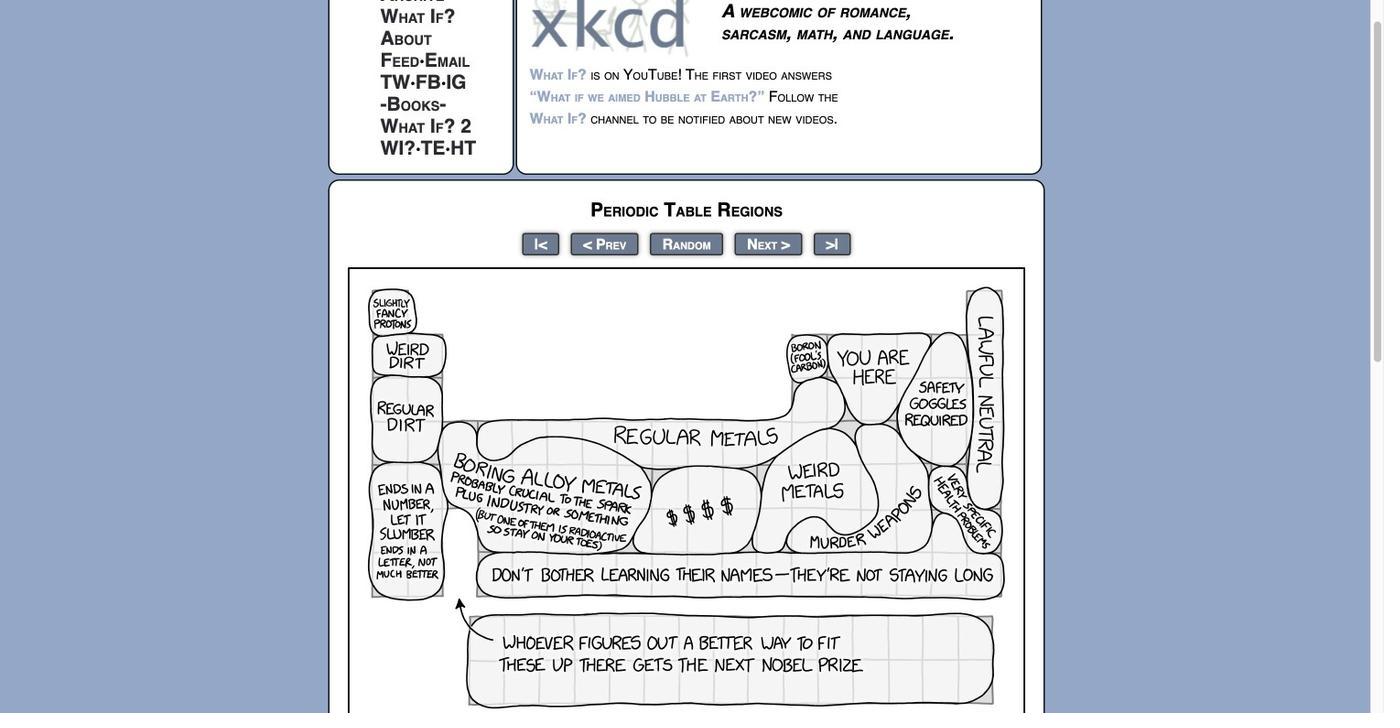 Task type: vqa. For each thing, say whether or not it's contained in the screenshot.
Periodic Table Regions IMAGE
yes



Task type: describe. For each thing, give the bounding box(es) containing it.
xkcd.com logo image
[[530, 0, 699, 58]]



Task type: locate. For each thing, give the bounding box(es) containing it.
periodic table regions image
[[348, 267, 1025, 713]]



